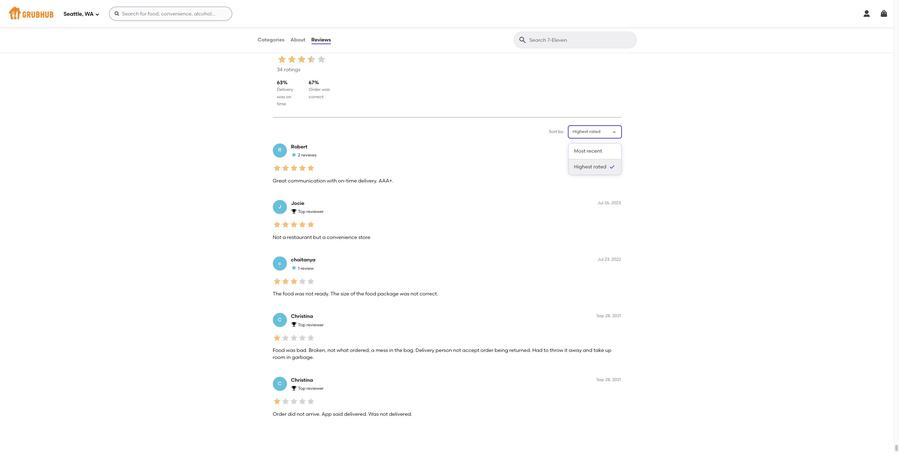 Task type: describe. For each thing, give the bounding box(es) containing it.
it
[[565, 348, 568, 354]]

0 horizontal spatial order
[[273, 412, 287, 418]]

reviewer for but
[[307, 210, 324, 214]]

reviewer for arrive.
[[307, 387, 324, 391]]

aaa+.
[[379, 178, 394, 184]]

34
[[277, 67, 283, 73]]

ratings
[[284, 67, 300, 73]]

1 delivered. from the left
[[344, 412, 367, 418]]

2023 for store
[[612, 201, 621, 205]]

ordered,
[[350, 348, 370, 354]]

not right "person"
[[453, 348, 461, 354]]

67
[[309, 80, 314, 86]]

mess
[[376, 348, 388, 354]]

c
[[278, 261, 281, 267]]

67 order was correct
[[309, 80, 330, 99]]

sep 28, 2021 for order did not arrive. app said delivered. was not delivered.
[[597, 378, 621, 382]]

2 horizontal spatial svg image
[[880, 9, 888, 18]]

robert
[[291, 144, 307, 150]]

2 delivered. from the left
[[389, 412, 412, 418]]

r
[[278, 147, 281, 153]]

categories
[[258, 37, 285, 43]]

room
[[273, 355, 285, 361]]

not right was
[[380, 412, 388, 418]]

63
[[277, 80, 283, 86]]

1 food from the left
[[283, 291, 294, 297]]

broken,
[[309, 348, 326, 354]]

was inside food was bad. broken, not what  ordered, a mess in the bag. delivery person not accept order being returned. had to throw it away and take up room in garbage.
[[286, 348, 295, 354]]

highest inside sort by: "field"
[[573, 129, 588, 134]]

reviews
[[301, 153, 317, 158]]

with
[[327, 178, 337, 184]]

reviews button
[[311, 27, 331, 53]]

about
[[291, 37, 305, 43]]

jul for the food was not ready. the size of the food package was not correct.
[[598, 257, 604, 262]]

2021 for food was bad. broken, not what  ordered, a mess in the bag. delivery person not accept order being returned. had to throw it away and take up room in garbage.
[[612, 314, 621, 319]]

not a restaurant but a convenience store
[[273, 235, 370, 241]]

top reviewer for arrive.
[[298, 387, 324, 391]]

jul 26, 2023
[[597, 201, 621, 205]]

j
[[278, 204, 281, 210]]

package
[[378, 291, 399, 297]]

garbage.
[[292, 355, 314, 361]]

0 vertical spatial in
[[389, 348, 393, 354]]

c for order
[[278, 381, 282, 387]]

was right package
[[400, 291, 409, 297]]

take
[[594, 348, 604, 354]]

26,
[[605, 201, 611, 205]]

accept
[[462, 348, 480, 354]]

seattle, wa
[[64, 11, 94, 17]]

chaitanya
[[291, 257, 316, 263]]

Sort by: field
[[573, 129, 601, 135]]

eleven
[[336, 44, 363, 54]]

0 vertical spatial the
[[356, 291, 364, 297]]

christina for not
[[291, 378, 313, 384]]

and
[[583, 348, 593, 354]]

communication
[[288, 178, 326, 184]]

sep for order did not arrive. app said delivered. was not delivered.
[[597, 378, 605, 382]]

1 horizontal spatial a
[[322, 235, 326, 241]]

was for correct
[[322, 87, 330, 92]]

convenience
[[327, 235, 357, 241]]

2 reviews
[[298, 153, 317, 158]]

had
[[532, 348, 543, 354]]

what
[[337, 348, 349, 354]]

ready.
[[315, 291, 329, 297]]

but
[[313, 235, 321, 241]]

caret down icon image
[[611, 129, 617, 135]]

0 horizontal spatial svg image
[[114, 11, 120, 17]]

not left correct.
[[411, 291, 419, 297]]

returned.
[[509, 348, 531, 354]]

bag.
[[404, 348, 415, 354]]

being
[[495, 348, 508, 354]]

was for not
[[295, 291, 304, 297]]

2
[[298, 153, 300, 158]]

2 food from the left
[[365, 291, 376, 297]]

great communication with on-time delivery. aaa+.
[[273, 178, 394, 184]]

wa
[[85, 11, 94, 17]]

aug
[[596, 144, 604, 149]]

on
[[286, 94, 291, 99]]

bad.
[[297, 348, 308, 354]]

store
[[359, 235, 370, 241]]

time for on
[[277, 102, 286, 106]]

sep for food was bad. broken, not what  ordered, a mess in the bag. delivery person not accept order being returned. had to throw it away and take up room in garbage.
[[597, 314, 605, 319]]

63 delivery was on time
[[277, 80, 293, 106]]

size
[[341, 291, 349, 297]]

seattle,
[[64, 11, 83, 17]]

up
[[605, 348, 612, 354]]

person
[[436, 348, 452, 354]]

1 the from the left
[[273, 291, 282, 297]]

on-
[[338, 178, 346, 184]]

app
[[322, 412, 332, 418]]

for
[[314, 44, 326, 54]]

food
[[273, 348, 285, 354]]

not left 'ready.'
[[306, 291, 314, 297]]

0 horizontal spatial delivery
[[277, 87, 293, 92]]

food was bad. broken, not what  ordered, a mess in the bag. delivery person not accept order being returned. had to throw it away and take up room in garbage.
[[273, 348, 612, 361]]

1
[[298, 266, 300, 271]]

magnifying glass icon image
[[518, 36, 527, 44]]

main navigation navigation
[[0, 0, 894, 27]]

away
[[569, 348, 582, 354]]

christina for bad.
[[291, 314, 313, 320]]

jocie
[[291, 201, 304, 207]]

most
[[574, 148, 586, 154]]

top for not
[[298, 387, 306, 391]]

most recent
[[574, 148, 602, 154]]

was for on
[[277, 94, 285, 99]]



Task type: locate. For each thing, give the bounding box(es) containing it.
0 vertical spatial 28,
[[606, 314, 611, 319]]

2 the from the left
[[331, 291, 339, 297]]

0 horizontal spatial delivered.
[[344, 412, 367, 418]]

order did not arrive. app said delivered. was not delivered.
[[273, 412, 412, 418]]

jul left 26,
[[597, 201, 604, 205]]

not left what
[[328, 348, 336, 354]]

reviews
[[311, 37, 331, 43], [277, 44, 312, 54]]

reviews up the reviews for 7-eleven
[[311, 37, 331, 43]]

the
[[273, 291, 282, 297], [331, 291, 339, 297]]

the food was not ready. the size of the food package was not correct.
[[273, 291, 438, 297]]

2021
[[612, 314, 621, 319], [612, 378, 621, 382]]

said
[[333, 412, 343, 418]]

not
[[273, 235, 282, 241]]

top reviewer
[[298, 210, 324, 214], [298, 323, 324, 328], [298, 387, 324, 391]]

28, up up
[[606, 314, 611, 319]]

0 horizontal spatial the
[[273, 291, 282, 297]]

in right the mess
[[389, 348, 393, 354]]

2 vertical spatial trophy icon image
[[291, 386, 297, 391]]

sep up take
[[597, 314, 605, 319]]

was inside 67 order was correct
[[322, 87, 330, 92]]

reviewer up broken,
[[307, 323, 324, 328]]

was inside 63 delivery was on time
[[277, 94, 285, 99]]

to
[[544, 348, 549, 354]]

1 vertical spatial christina
[[291, 378, 313, 384]]

Search 7-Eleven search field
[[529, 37, 634, 44]]

2 vertical spatial top reviewer
[[298, 387, 324, 391]]

34 ratings
[[277, 67, 300, 73]]

1 vertical spatial highest
[[574, 164, 592, 170]]

c
[[278, 317, 282, 323], [278, 381, 282, 387]]

28, for food was bad. broken, not what  ordered, a mess in the bag. delivery person not accept order being returned. had to throw it away and take up room in garbage.
[[606, 314, 611, 319]]

time for on-
[[346, 178, 357, 184]]

0 horizontal spatial time
[[277, 102, 286, 106]]

1 review
[[298, 266, 314, 271]]

0 vertical spatial time
[[277, 102, 286, 106]]

food
[[283, 291, 294, 297], [365, 291, 376, 297]]

restaurant
[[287, 235, 312, 241]]

2 top from the top
[[298, 323, 306, 328]]

1 vertical spatial highest rated
[[574, 164, 607, 170]]

top reviewer down jocie
[[298, 210, 324, 214]]

in right room
[[287, 355, 291, 361]]

0 vertical spatial top reviewer
[[298, 210, 324, 214]]

2 trophy icon image from the top
[[291, 322, 297, 328]]

time down on
[[277, 102, 286, 106]]

1 vertical spatial time
[[346, 178, 357, 184]]

correct.
[[420, 291, 438, 297]]

23,
[[605, 257, 611, 262]]

svg image
[[95, 12, 99, 16]]

0 vertical spatial sep 28, 2021
[[597, 314, 621, 319]]

a
[[283, 235, 286, 241], [322, 235, 326, 241], [371, 348, 375, 354]]

sep
[[597, 314, 605, 319], [597, 378, 605, 382]]

was
[[369, 412, 379, 418]]

was
[[322, 87, 330, 92], [277, 94, 285, 99], [295, 291, 304, 297], [400, 291, 409, 297], [286, 348, 295, 354]]

check icon image
[[609, 164, 616, 171]]

highest rated up most recent
[[573, 129, 601, 134]]

28, for order did not arrive. app said delivered. was not delivered.
[[606, 378, 611, 382]]

trophy icon image for not
[[291, 386, 297, 391]]

rated inside sort by: "field"
[[589, 129, 601, 134]]

28, down up
[[606, 378, 611, 382]]

a right but
[[322, 235, 326, 241]]

review
[[301, 266, 314, 271]]

1 vertical spatial jul
[[598, 257, 604, 262]]

delivery inside food was bad. broken, not what  ordered, a mess in the bag. delivery person not accept order being returned. had to throw it away and take up room in garbage.
[[416, 348, 435, 354]]

0 horizontal spatial in
[[287, 355, 291, 361]]

0 horizontal spatial food
[[283, 291, 294, 297]]

delivery.
[[358, 178, 378, 184]]

delivered. right was
[[389, 412, 412, 418]]

3 trophy icon image from the top
[[291, 386, 297, 391]]

about button
[[290, 27, 306, 53]]

the right of
[[356, 291, 364, 297]]

recent
[[587, 148, 602, 154]]

2 vertical spatial top
[[298, 387, 306, 391]]

the left bag.
[[395, 348, 402, 354]]

Search for food, convenience, alcohol... search field
[[109, 7, 232, 21]]

highest rated option
[[569, 159, 621, 175]]

sep down take
[[597, 378, 605, 382]]

in
[[389, 348, 393, 354], [287, 355, 291, 361]]

1 vertical spatial sep
[[597, 378, 605, 382]]

c for food
[[278, 317, 282, 323]]

1 vertical spatial in
[[287, 355, 291, 361]]

1 horizontal spatial the
[[395, 348, 402, 354]]

was left on
[[277, 94, 285, 99]]

top for restaurant
[[298, 210, 306, 214]]

2023 right 26,
[[612, 201, 621, 205]]

highest
[[573, 129, 588, 134], [574, 164, 592, 170]]

1 horizontal spatial food
[[365, 291, 376, 297]]

c up food
[[278, 317, 282, 323]]

reviewer up but
[[307, 210, 324, 214]]

top reviewer up broken,
[[298, 323, 324, 328]]

was left 'ready.'
[[295, 291, 304, 297]]

sort by:
[[549, 129, 564, 134]]

0 vertical spatial reviews
[[311, 37, 331, 43]]

jul 23, 2022
[[598, 257, 621, 262]]

3 reviewer from the top
[[307, 387, 324, 391]]

2022
[[612, 257, 621, 262]]

0 vertical spatial c
[[278, 317, 282, 323]]

highest down most
[[574, 164, 592, 170]]

highest right by:
[[573, 129, 588, 134]]

2 top reviewer from the top
[[298, 323, 324, 328]]

reviews for 7-eleven
[[277, 44, 363, 54]]

arrive.
[[306, 412, 321, 418]]

christina up bad.
[[291, 314, 313, 320]]

1 sep from the top
[[597, 314, 605, 319]]

the left the size
[[331, 291, 339, 297]]

1 vertical spatial top reviewer
[[298, 323, 324, 328]]

not
[[306, 291, 314, 297], [411, 291, 419, 297], [328, 348, 336, 354], [453, 348, 461, 354], [297, 412, 305, 418], [380, 412, 388, 418]]

0 vertical spatial jul
[[597, 201, 604, 205]]

0 vertical spatial delivery
[[277, 87, 293, 92]]

1 c from the top
[[278, 317, 282, 323]]

0 vertical spatial 2023
[[612, 144, 621, 149]]

1 top from the top
[[298, 210, 306, 214]]

rated
[[589, 129, 601, 134], [594, 164, 607, 170]]

1 vertical spatial order
[[273, 412, 287, 418]]

2 horizontal spatial a
[[371, 348, 375, 354]]

order
[[309, 87, 321, 92], [273, 412, 287, 418]]

by:
[[558, 129, 564, 134]]

1 horizontal spatial delivered.
[[389, 412, 412, 418]]

1 christina from the top
[[291, 314, 313, 320]]

a right not
[[283, 235, 286, 241]]

1 vertical spatial top
[[298, 323, 306, 328]]

top reviewer for broken,
[[298, 323, 324, 328]]

was up 'correct'
[[322, 87, 330, 92]]

great
[[273, 178, 287, 184]]

1 top reviewer from the top
[[298, 210, 324, 214]]

1 vertical spatial 28,
[[606, 378, 611, 382]]

2023 right 16,
[[612, 144, 621, 149]]

1 horizontal spatial delivery
[[416, 348, 435, 354]]

1 vertical spatial delivery
[[416, 348, 435, 354]]

the
[[356, 291, 364, 297], [395, 348, 402, 354]]

16,
[[605, 144, 611, 149]]

trophy icon image
[[291, 209, 297, 214], [291, 322, 297, 328], [291, 386, 297, 391]]

the inside food was bad. broken, not what  ordered, a mess in the bag. delivery person not accept order being returned. had to throw it away and take up room in garbage.
[[395, 348, 402, 354]]

jul for not a restaurant but a convenience store
[[597, 201, 604, 205]]

delivered. right said
[[344, 412, 367, 418]]

1 vertical spatial the
[[395, 348, 402, 354]]

time
[[277, 102, 286, 106], [346, 178, 357, 184]]

was left bad.
[[286, 348, 295, 354]]

2021 for order did not arrive. app said delivered. was not delivered.
[[612, 378, 621, 382]]

order left did
[[273, 412, 287, 418]]

2023 for aaa+.
[[612, 144, 621, 149]]

0 vertical spatial top
[[298, 210, 306, 214]]

top
[[298, 210, 306, 214], [298, 323, 306, 328], [298, 387, 306, 391]]

jul left 23,
[[598, 257, 604, 262]]

highest inside option
[[574, 164, 592, 170]]

sort
[[549, 129, 557, 134]]

3 top from the top
[[298, 387, 306, 391]]

trophy icon image down jocie
[[291, 209, 297, 214]]

top reviewer for but
[[298, 210, 324, 214]]

a inside food was bad. broken, not what  ordered, a mess in the bag. delivery person not accept order being returned. had to throw it away and take up room in garbage.
[[371, 348, 375, 354]]

christina down garbage.
[[291, 378, 313, 384]]

did
[[288, 412, 296, 418]]

2 sep 28, 2021 from the top
[[597, 378, 621, 382]]

sep 28, 2021
[[597, 314, 621, 319], [597, 378, 621, 382]]

2 c from the top
[[278, 381, 282, 387]]

delivery
[[277, 87, 293, 92], [416, 348, 435, 354]]

reviews inside button
[[311, 37, 331, 43]]

sep 28, 2021 down up
[[597, 378, 621, 382]]

0 vertical spatial highest
[[573, 129, 588, 134]]

3 top reviewer from the top
[[298, 387, 324, 391]]

reviews down 'about'
[[277, 44, 312, 54]]

reviewer up the arrive.
[[307, 387, 324, 391]]

reviewer for broken,
[[307, 323, 324, 328]]

correct
[[309, 94, 324, 99]]

1 vertical spatial reviewer
[[307, 323, 324, 328]]

1 28, from the top
[[606, 314, 611, 319]]

highest rated down most recent
[[574, 164, 607, 170]]

0 vertical spatial 2021
[[612, 314, 621, 319]]

2023
[[612, 144, 621, 149], [612, 201, 621, 205]]

trophy icon image up bad.
[[291, 322, 297, 328]]

throw
[[550, 348, 564, 354]]

top down jocie
[[298, 210, 306, 214]]

0 vertical spatial highest rated
[[573, 129, 601, 134]]

1 vertical spatial 2023
[[612, 201, 621, 205]]

time left delivery.
[[346, 178, 357, 184]]

highest rated inside option
[[574, 164, 607, 170]]

2 vertical spatial reviewer
[[307, 387, 324, 391]]

not right did
[[297, 412, 305, 418]]

0 horizontal spatial the
[[356, 291, 364, 297]]

0 vertical spatial rated
[[589, 129, 601, 134]]

highest rated
[[573, 129, 601, 134], [574, 164, 607, 170]]

order
[[481, 348, 494, 354]]

top up bad.
[[298, 323, 306, 328]]

rated left check icon at top right
[[594, 164, 607, 170]]

top for bad.
[[298, 323, 306, 328]]

of
[[351, 291, 355, 297]]

1 vertical spatial 2021
[[612, 378, 621, 382]]

0 vertical spatial christina
[[291, 314, 313, 320]]

2 28, from the top
[[606, 378, 611, 382]]

rated inside "highest rated" option
[[594, 164, 607, 170]]

star icon image
[[277, 55, 287, 64], [287, 55, 297, 64], [297, 55, 307, 64], [307, 55, 316, 64], [307, 55, 316, 64], [316, 55, 326, 64], [291, 152, 297, 158], [273, 164, 281, 173], [281, 164, 290, 173], [290, 164, 298, 173], [298, 164, 307, 173], [307, 164, 315, 173], [273, 221, 281, 229], [281, 221, 290, 229], [290, 221, 298, 229], [298, 221, 307, 229], [307, 221, 315, 229], [291, 265, 297, 271], [273, 277, 281, 286], [281, 277, 290, 286], [290, 277, 298, 286], [298, 277, 307, 286], [307, 277, 315, 286], [273, 334, 281, 342], [281, 334, 290, 342], [290, 334, 298, 342], [298, 334, 307, 342], [307, 334, 315, 342], [273, 398, 281, 406], [281, 398, 290, 406], [290, 398, 298, 406], [298, 398, 307, 406], [307, 398, 315, 406]]

delivery right bag.
[[416, 348, 435, 354]]

reviews for reviews
[[311, 37, 331, 43]]

0 vertical spatial order
[[309, 87, 321, 92]]

2 christina from the top
[[291, 378, 313, 384]]

time inside 63 delivery was on time
[[277, 102, 286, 106]]

categories button
[[257, 27, 285, 53]]

0 vertical spatial reviewer
[[307, 210, 324, 214]]

1 trophy icon image from the top
[[291, 209, 297, 214]]

1 2021 from the top
[[612, 314, 621, 319]]

top reviewer up the arrive.
[[298, 387, 324, 391]]

order up 'correct'
[[309, 87, 321, 92]]

top down garbage.
[[298, 387, 306, 391]]

delivery up on
[[277, 87, 293, 92]]

2 sep from the top
[[597, 378, 605, 382]]

1 vertical spatial sep 28, 2021
[[597, 378, 621, 382]]

sep 28, 2021 up up
[[597, 314, 621, 319]]

food left package
[[365, 291, 376, 297]]

1 reviewer from the top
[[307, 210, 324, 214]]

food left 'ready.'
[[283, 291, 294, 297]]

c down room
[[278, 381, 282, 387]]

0 vertical spatial sep
[[597, 314, 605, 319]]

trophy icon image for restaurant
[[291, 209, 297, 214]]

1 vertical spatial trophy icon image
[[291, 322, 297, 328]]

reviewer
[[307, 210, 324, 214], [307, 323, 324, 328], [307, 387, 324, 391]]

1 sep 28, 2021 from the top
[[597, 314, 621, 319]]

7-
[[328, 44, 336, 54]]

2 2023 from the top
[[612, 201, 621, 205]]

28,
[[606, 314, 611, 319], [606, 378, 611, 382]]

1 2023 from the top
[[612, 144, 621, 149]]

1 vertical spatial c
[[278, 381, 282, 387]]

1 vertical spatial rated
[[594, 164, 607, 170]]

2 2021 from the top
[[612, 378, 621, 382]]

2 reviewer from the top
[[307, 323, 324, 328]]

1 horizontal spatial order
[[309, 87, 321, 92]]

trophy icon image up did
[[291, 386, 297, 391]]

1 horizontal spatial time
[[346, 178, 357, 184]]

the down c
[[273, 291, 282, 297]]

1 vertical spatial reviews
[[277, 44, 312, 54]]

1 horizontal spatial in
[[389, 348, 393, 354]]

a left the mess
[[371, 348, 375, 354]]

svg image
[[863, 9, 871, 18], [880, 9, 888, 18], [114, 11, 120, 17]]

sep 28, 2021 for food was bad. broken, not what  ordered, a mess in the bag. delivery person not accept order being returned. had to throw it away and take up room in garbage.
[[597, 314, 621, 319]]

1 horizontal spatial the
[[331, 291, 339, 297]]

1 horizontal spatial svg image
[[863, 9, 871, 18]]

delivered.
[[344, 412, 367, 418], [389, 412, 412, 418]]

0 horizontal spatial a
[[283, 235, 286, 241]]

order inside 67 order was correct
[[309, 87, 321, 92]]

reviews for reviews for 7-eleven
[[277, 44, 312, 54]]

aug 16, 2023
[[596, 144, 621, 149]]

trophy icon image for bad.
[[291, 322, 297, 328]]

rated up aug
[[589, 129, 601, 134]]

0 vertical spatial trophy icon image
[[291, 209, 297, 214]]



Task type: vqa. For each thing, say whether or not it's contained in the screenshot.
seattle, on the top left of page
yes



